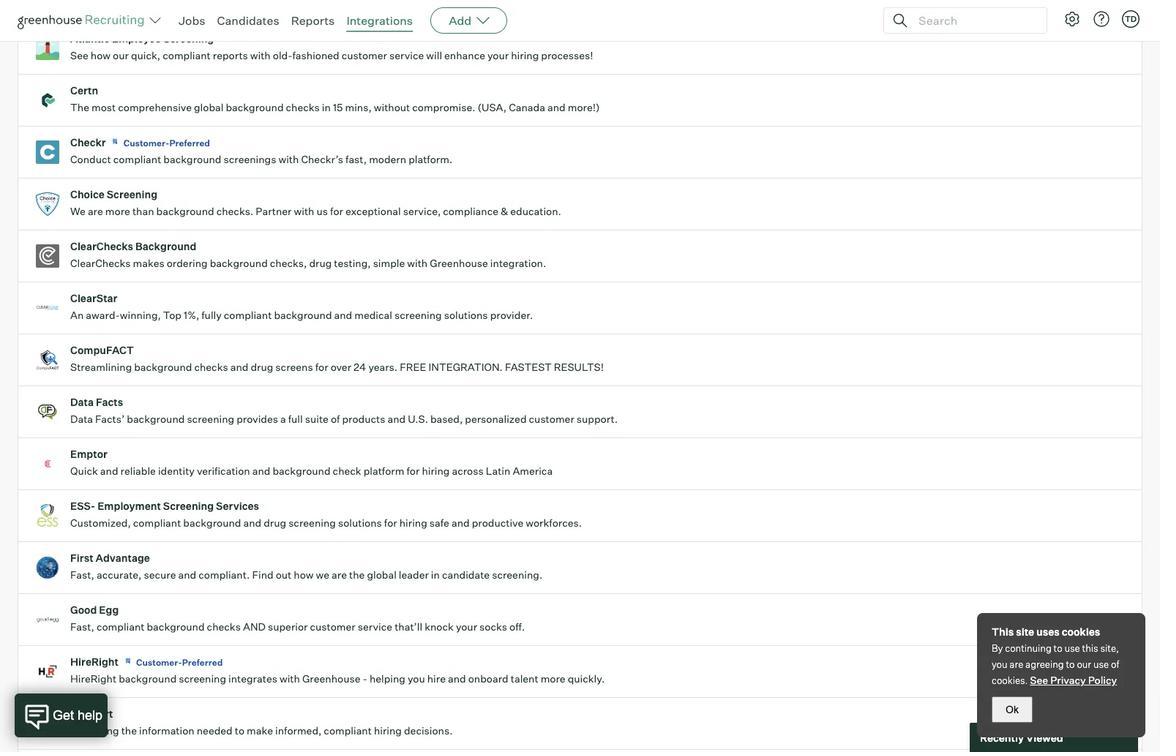 Task type: vqa. For each thing, say whether or not it's contained in the screenshot.
view this kit on your mobile device
no



Task type: describe. For each thing, give the bounding box(es) containing it.
24
[[354, 361, 366, 374]]

greenhouse recruiting image
[[18, 12, 149, 29]]

verification
[[197, 465, 250, 478]]

with inside the atlantic employee screening see how our quick, compliant reports with old-fashioned customer service will enhance your hiring processes!
[[250, 49, 271, 62]]

first advantage fast, accurate, secure and compliant.  find out how we are the global leader in candidate screening.
[[70, 552, 543, 582]]

certn the most comprehensive global background checks in 15 mins, without compromise. (usa, canada and more!)
[[70, 84, 600, 114]]

more!)
[[568, 101, 600, 114]]

us
[[317, 205, 328, 218]]

for inside choice screening we are more than background checks. partner with us for exceptional service, compliance & education.
[[330, 205, 343, 218]]

customer- for background
[[136, 658, 182, 668]]

and right hire at the left of the page
[[448, 673, 466, 686]]

customer inside good egg fast, compliant background checks and superior customer service that'll knock your socks off.
[[310, 621, 356, 634]]

screens
[[276, 361, 313, 374]]

1 horizontal spatial use
[[1094, 659, 1110, 671]]

that'll
[[395, 621, 423, 634]]

of inside by continuing to use this site, you are agreeing to our use of cookies.
[[1112, 659, 1120, 671]]

with left checkr's
[[279, 153, 299, 166]]

reports link
[[291, 13, 335, 28]]

facts'
[[95, 413, 125, 426]]

recently
[[981, 732, 1025, 745]]

and right verification
[[253, 465, 271, 478]]

screening inside data facts data facts' background screening provides a full suite of products and u.s. based, personalized customer support.
[[187, 413, 234, 426]]

customer-preferred for background
[[124, 137, 210, 148]]

the inside first advantage fast, accurate, secure and compliant.  find out how we are the global leader in candidate screening.
[[349, 569, 365, 582]]

workforces.
[[526, 517, 582, 530]]

and
[[243, 621, 266, 634]]

quickly.
[[568, 673, 605, 686]]

2 data from the top
[[70, 413, 93, 426]]

global inside certn the most comprehensive global background checks in 15 mins, without compromise. (usa, canada and more!)
[[194, 101, 224, 114]]

advantage
[[96, 552, 150, 565]]

checks inside certn the most comprehensive global background checks in 15 mins, without compromise. (usa, canada and more!)
[[286, 101, 320, 114]]

screening left "integrates"
[[179, 673, 226, 686]]

infomart delivering the information needed to make informed, compliant hiring decisions.
[[70, 708, 453, 738]]

background left screenings
[[164, 153, 222, 166]]

first
[[70, 552, 93, 565]]

background inside choice screening we are more than background checks. partner with us for exceptional service, compliance & education.
[[156, 205, 214, 218]]

knock
[[425, 621, 454, 634]]

streamlining
[[70, 361, 132, 374]]

superior
[[268, 621, 308, 634]]

productive
[[472, 517, 524, 530]]

ess- employment screening services customized, compliant background and drug screening solutions for hiring safe and productive workforces.
[[70, 500, 582, 530]]

uses
[[1037, 626, 1060, 639]]

drug inside ess- employment screening services customized, compliant background and drug screening solutions for hiring safe and productive workforces.
[[264, 517, 286, 530]]

screening inside clearstar an award-winning, top 1%, fully compliant background and medical screening solutions provider.
[[395, 309, 442, 322]]

quick,
[[131, 49, 161, 62]]

compromise.
[[413, 101, 476, 114]]

reports
[[291, 13, 335, 28]]

hireright for hireright
[[70, 656, 119, 669]]

in inside first advantage fast, accurate, secure and compliant.  find out how we are the global leader in candidate screening.
[[431, 569, 440, 582]]

our inside by continuing to use this site, you are agreeing to our use of cookies.
[[1078, 659, 1092, 671]]

1 vertical spatial more
[[541, 673, 566, 686]]

15
[[333, 101, 343, 114]]

needed
[[197, 725, 233, 738]]

screenings
[[224, 153, 276, 166]]

continuing
[[1006, 643, 1052, 655]]

drug inside "compufact streamlining background checks and drug screens for over 24 years. free integration. fastest results!"
[[251, 361, 273, 374]]

integrates
[[229, 673, 278, 686]]

agreeing
[[1026, 659, 1065, 671]]

canada
[[509, 101, 546, 114]]

compliant inside good egg fast, compliant background checks and superior customer service that'll knock your socks off.
[[97, 621, 145, 634]]

and inside first advantage fast, accurate, secure and compliant.  find out how we are the global leader in candidate screening.
[[178, 569, 196, 582]]

td
[[1126, 14, 1138, 24]]

privacy
[[1051, 675, 1087, 687]]

off.
[[510, 621, 525, 634]]

compliant inside clearstar an award-winning, top 1%, fully compliant background and medical screening solutions provider.
[[224, 309, 272, 322]]

fast, for good egg fast, compliant background checks and superior customer service that'll knock your socks off.
[[70, 621, 94, 634]]

support.
[[577, 413, 618, 426]]

compufact streamlining background checks and drug screens for over 24 years. free integration. fastest results!
[[70, 344, 604, 374]]

education.
[[511, 205, 562, 218]]

checks,
[[270, 257, 307, 270]]

an
[[70, 309, 84, 322]]

results!
[[554, 361, 604, 374]]

preferred for background
[[170, 137, 210, 148]]

see privacy policy
[[1031, 675, 1118, 687]]

jobs
[[179, 13, 205, 28]]

with inside choice screening we are more than background checks. partner with us for exceptional service, compliance & education.
[[294, 205, 315, 218]]

compliant inside infomart delivering the information needed to make informed, compliant hiring decisions.
[[324, 725, 372, 738]]

quick
[[70, 465, 98, 478]]

delivering
[[70, 725, 119, 738]]

more inside choice screening we are more than background checks. partner with us for exceptional service, compliance & education.
[[105, 205, 130, 218]]

0 horizontal spatial use
[[1065, 643, 1081, 655]]

talent
[[511, 673, 539, 686]]

how inside first advantage fast, accurate, secure and compliant.  find out how we are the global leader in candidate screening.
[[294, 569, 314, 582]]

fast,
[[346, 153, 367, 166]]

the inside infomart delivering the information needed to make informed, compliant hiring decisions.
[[121, 725, 137, 738]]

greenhouse inside clearchecks background clearchecks makes ordering background checks, drug testing, simple with greenhouse integration.
[[430, 257, 488, 270]]

-
[[363, 673, 368, 686]]

our inside the atlantic employee screening see how our quick, compliant reports with old-fashioned customer service will enhance your hiring processes!
[[113, 49, 129, 62]]

1 vertical spatial greenhouse
[[302, 673, 361, 686]]

certn
[[70, 84, 98, 97]]

solutions inside ess- employment screening services customized, compliant background and drug screening solutions for hiring safe and productive workforces.
[[338, 517, 382, 530]]

comprehensive
[[118, 101, 192, 114]]

informed,
[[275, 725, 322, 738]]

integrations
[[347, 13, 413, 28]]

customer inside the atlantic employee screening see how our quick, compliant reports with old-fashioned customer service will enhance your hiring processes!
[[342, 49, 387, 62]]

customer inside data facts data facts' background screening provides a full suite of products and u.s. based, personalized customer support.
[[529, 413, 575, 426]]

clearstar
[[70, 292, 118, 305]]

preferred for screening
[[182, 658, 223, 668]]

years.
[[369, 361, 398, 374]]

see inside the atlantic employee screening see how our quick, compliant reports with old-fashioned customer service will enhance your hiring processes!
[[70, 49, 88, 62]]

candidate
[[442, 569, 490, 582]]

hiring inside the atlantic employee screening see how our quick, compliant reports with old-fashioned customer service will enhance your hiring processes!
[[511, 49, 539, 62]]

are inside choice screening we are more than background checks. partner with us for exceptional service, compliance & education.
[[88, 205, 103, 218]]

infomart
[[70, 708, 113, 721]]

winning,
[[120, 309, 161, 322]]

information
[[139, 725, 195, 738]]

old-
[[273, 49, 293, 62]]

1 clearchecks from the top
[[70, 240, 133, 253]]

in inside certn the most comprehensive global background checks in 15 mins, without compromise. (usa, canada and more!)
[[322, 101, 331, 114]]

than
[[132, 205, 154, 218]]

1 data from the top
[[70, 396, 94, 409]]

checks inside good egg fast, compliant background checks and superior customer service that'll knock your socks off.
[[207, 621, 241, 634]]

customer-preferred for screening
[[136, 658, 223, 668]]

checkr's
[[301, 153, 344, 166]]

compliant right conduct
[[113, 153, 161, 166]]

helping
[[370, 673, 406, 686]]

background inside "compufact streamlining background checks and drug screens for over 24 years. free integration. fastest results!"
[[134, 361, 192, 374]]

are inside first advantage fast, accurate, secure and compliant.  find out how we are the global leader in candidate screening.
[[332, 569, 347, 582]]

award-
[[86, 309, 120, 322]]

and down services
[[244, 517, 262, 530]]

ess-
[[70, 500, 95, 513]]

site,
[[1101, 643, 1120, 655]]

emptor quick and reliable identity verification and background check platform for hiring across latin america
[[70, 448, 553, 478]]

service,
[[403, 205, 441, 218]]

your inside good egg fast, compliant background checks and superior customer service that'll knock your socks off.
[[456, 621, 478, 634]]

compliant inside the atlantic employee screening see how our quick, compliant reports with old-fashioned customer service will enhance your hiring processes!
[[163, 49, 211, 62]]

viewed
[[1027, 732, 1064, 745]]

fast, for first advantage fast, accurate, secure and compliant.  find out how we are the global leader in candidate screening.
[[70, 569, 94, 582]]

clearstar an award-winning, top 1%, fully compliant background and medical screening solutions provider.
[[70, 292, 533, 322]]

based,
[[431, 413, 463, 426]]



Task type: locate. For each thing, give the bounding box(es) containing it.
data left facts
[[70, 396, 94, 409]]

1 vertical spatial customer
[[529, 413, 575, 426]]

screening.
[[492, 569, 543, 582]]

full
[[288, 413, 303, 426]]

hiring left processes!
[[511, 49, 539, 62]]

compliance
[[443, 205, 499, 218]]

1 horizontal spatial global
[[367, 569, 397, 582]]

2 hireright from the top
[[70, 673, 117, 686]]

1 vertical spatial of
[[1112, 659, 1120, 671]]

2 vertical spatial screening
[[163, 500, 214, 513]]

0 vertical spatial screening
[[163, 32, 214, 45]]

customer left support.
[[529, 413, 575, 426]]

atlantic employee screening see how our quick, compliant reports with old-fashioned customer service will enhance your hiring processes!
[[70, 32, 594, 62]]

screening inside choice screening we are more than background checks. partner with us for exceptional service, compliance & education.
[[107, 188, 158, 201]]

will
[[427, 49, 442, 62]]

1 hireright from the top
[[70, 656, 119, 669]]

personalized
[[465, 413, 527, 426]]

1 vertical spatial the
[[121, 725, 137, 738]]

customer-
[[124, 137, 170, 148], [136, 658, 182, 668]]

your inside the atlantic employee screening see how our quick, compliant reports with old-fashioned customer service will enhance your hiring processes!
[[488, 49, 509, 62]]

find
[[252, 569, 274, 582]]

of right the suite
[[331, 413, 340, 426]]

1 vertical spatial use
[[1094, 659, 1110, 671]]

0 horizontal spatial the
[[121, 725, 137, 738]]

0 horizontal spatial our
[[113, 49, 129, 62]]

0 horizontal spatial how
[[91, 49, 111, 62]]

2 horizontal spatial are
[[1010, 659, 1024, 671]]

2 vertical spatial are
[[1010, 659, 1024, 671]]

background right facts' on the bottom left of page
[[127, 413, 185, 426]]

service left will
[[390, 49, 424, 62]]

for inside emptor quick and reliable identity verification and background check platform for hiring across latin america
[[407, 465, 420, 478]]

background up information at the bottom left of the page
[[119, 673, 177, 686]]

1 vertical spatial solutions
[[338, 517, 382, 530]]

checkr
[[70, 136, 106, 149]]

2 fast, from the top
[[70, 621, 94, 634]]

1 horizontal spatial our
[[1078, 659, 1092, 671]]

global
[[194, 101, 224, 114], [367, 569, 397, 582]]

for left over
[[315, 361, 329, 374]]

background inside clearchecks background clearchecks makes ordering background checks, drug testing, simple with greenhouse integration.
[[210, 257, 268, 270]]

top
[[163, 309, 182, 322]]

2 clearchecks from the top
[[70, 257, 131, 270]]

1 horizontal spatial your
[[488, 49, 509, 62]]

1 vertical spatial drug
[[251, 361, 273, 374]]

checks left 15
[[286, 101, 320, 114]]

screening for employment
[[163, 500, 214, 513]]

0 horizontal spatial greenhouse
[[302, 673, 361, 686]]

compliant down employment
[[133, 517, 181, 530]]

checks.
[[217, 205, 254, 218]]

0 vertical spatial use
[[1065, 643, 1081, 655]]

compliant down egg
[[97, 621, 145, 634]]

over
[[331, 361, 352, 374]]

global inside first advantage fast, accurate, secure and compliant.  find out how we are the global leader in candidate screening.
[[367, 569, 397, 582]]

customer right superior
[[310, 621, 356, 634]]

0 vertical spatial your
[[488, 49, 509, 62]]

more left the "than"
[[105, 205, 130, 218]]

configure image
[[1064, 10, 1082, 28]]

to inside infomart delivering the information needed to make informed, compliant hiring decisions.
[[235, 725, 245, 738]]

1 vertical spatial customer-preferred
[[136, 658, 223, 668]]

and inside "compufact streamlining background checks and drug screens for over 24 years. free integration. fastest results!"
[[231, 361, 249, 374]]

with inside clearchecks background clearchecks makes ordering background checks, drug testing, simple with greenhouse integration.
[[407, 257, 428, 270]]

drug up the out
[[264, 517, 286, 530]]

fast, inside first advantage fast, accurate, secure and compliant.  find out how we are the global leader in candidate screening.
[[70, 569, 94, 582]]

our down employee
[[113, 49, 129, 62]]

emptor
[[70, 448, 108, 461]]

0 horizontal spatial of
[[331, 413, 340, 426]]

we
[[70, 205, 86, 218]]

0 vertical spatial data
[[70, 396, 94, 409]]

hiring left decisions.
[[374, 725, 402, 738]]

partner
[[256, 205, 292, 218]]

0 vertical spatial more
[[105, 205, 130, 218]]

0 vertical spatial our
[[113, 49, 129, 62]]

recently viewed
[[981, 732, 1064, 745]]

for inside ess- employment screening services customized, compliant background and drug screening solutions for hiring safe and productive workforces.
[[384, 517, 397, 530]]

customer- for compliant
[[124, 137, 170, 148]]

background up screenings
[[226, 101, 284, 114]]

conduct compliant background screenings with checkr's fast, modern platform.
[[70, 153, 453, 166]]

solutions down check
[[338, 517, 382, 530]]

screening inside the atlantic employee screening see how our quick, compliant reports with old-fashioned customer service will enhance your hiring processes!
[[163, 32, 214, 45]]

fast, down first
[[70, 569, 94, 582]]

service inside the atlantic employee screening see how our quick, compliant reports with old-fashioned customer service will enhance your hiring processes!
[[390, 49, 424, 62]]

0 vertical spatial in
[[322, 101, 331, 114]]

1 vertical spatial fast,
[[70, 621, 94, 634]]

0 horizontal spatial solutions
[[338, 517, 382, 530]]

screening inside ess- employment screening services customized, compliant background and drug screening solutions for hiring safe and productive workforces.
[[163, 500, 214, 513]]

the right delivering
[[121, 725, 137, 738]]

customer- down the comprehensive
[[124, 137, 170, 148]]

1 vertical spatial to
[[1067, 659, 1076, 671]]

customer-preferred down the comprehensive
[[124, 137, 210, 148]]

more right talent
[[541, 673, 566, 686]]

2 vertical spatial checks
[[207, 621, 241, 634]]

1 vertical spatial global
[[367, 569, 397, 582]]

clearchecks
[[70, 240, 133, 253], [70, 257, 131, 270]]

with left us
[[294, 205, 315, 218]]

0 horizontal spatial see
[[70, 49, 88, 62]]

your left socks
[[456, 621, 478, 634]]

0 vertical spatial customer-preferred
[[124, 137, 210, 148]]

see down "agreeing"
[[1031, 675, 1049, 687]]

Search text field
[[916, 10, 1034, 31]]

and right the secure
[[178, 569, 196, 582]]

1 vertical spatial are
[[332, 569, 347, 582]]

data left facts' on the bottom left of page
[[70, 413, 93, 426]]

screening
[[395, 309, 442, 322], [187, 413, 234, 426], [289, 517, 336, 530], [179, 673, 226, 686]]

1 horizontal spatial in
[[431, 569, 440, 582]]

good egg fast, compliant background checks and superior customer service that'll knock your socks off.
[[70, 604, 525, 634]]

for
[[330, 205, 343, 218], [315, 361, 329, 374], [407, 465, 420, 478], [384, 517, 397, 530]]

0 vertical spatial of
[[331, 413, 340, 426]]

choice
[[70, 188, 105, 201]]

2 vertical spatial to
[[235, 725, 245, 738]]

td button
[[1123, 10, 1140, 28]]

exceptional
[[346, 205, 401, 218]]

screening down jobs link
[[163, 32, 214, 45]]

compliant right fully
[[224, 309, 272, 322]]

0 vertical spatial to
[[1054, 643, 1063, 655]]

out
[[276, 569, 292, 582]]

add
[[449, 13, 472, 28]]

for right us
[[330, 205, 343, 218]]

0 vertical spatial solutions
[[444, 309, 488, 322]]

service left that'll
[[358, 621, 393, 634]]

0 vertical spatial customer-
[[124, 137, 170, 148]]

compliant right informed,
[[324, 725, 372, 738]]

1 vertical spatial clearchecks
[[70, 257, 131, 270]]

background inside emptor quick and reliable identity verification and background check platform for hiring across latin america
[[273, 465, 331, 478]]

0 horizontal spatial you
[[408, 673, 425, 686]]

background inside ess- employment screening services customized, compliant background and drug screening solutions for hiring safe and productive workforces.
[[183, 517, 241, 530]]

background down services
[[183, 517, 241, 530]]

makes
[[133, 257, 165, 270]]

to left make at the left
[[235, 725, 245, 738]]

add button
[[431, 7, 508, 34]]

customer-preferred up information at the bottom left of the page
[[136, 658, 223, 668]]

and left medical
[[334, 309, 352, 322]]

site
[[1017, 626, 1035, 639]]

background left check
[[273, 465, 331, 478]]

preferred down the comprehensive
[[170, 137, 210, 148]]

make
[[247, 725, 273, 738]]

customer
[[342, 49, 387, 62], [529, 413, 575, 426], [310, 621, 356, 634]]

platform.
[[409, 153, 453, 166]]

screening inside ess- employment screening services customized, compliant background and drug screening solutions for hiring safe and productive workforces.
[[289, 517, 336, 530]]

screening left provides
[[187, 413, 234, 426]]

checks down fully
[[194, 361, 228, 374]]

background up background
[[156, 205, 214, 218]]

how down atlantic
[[91, 49, 111, 62]]

compliant down jobs
[[163, 49, 211, 62]]

and left "screens"
[[231, 361, 249, 374]]

are inside by continuing to use this site, you are agreeing to our use of cookies.
[[1010, 659, 1024, 671]]

the right we
[[349, 569, 365, 582]]

hiring left safe
[[400, 517, 428, 530]]

by continuing to use this site, you are agreeing to our use of cookies.
[[992, 643, 1120, 687]]

1 vertical spatial data
[[70, 413, 93, 426]]

to up privacy
[[1067, 659, 1076, 671]]

greenhouse left the -
[[302, 673, 361, 686]]

1 fast, from the top
[[70, 569, 94, 582]]

hiring inside infomart delivering the information needed to make informed, compliant hiring decisions.
[[374, 725, 402, 738]]

0 vertical spatial service
[[390, 49, 424, 62]]

1 horizontal spatial the
[[349, 569, 365, 582]]

and right quick
[[100, 465, 118, 478]]

background inside good egg fast, compliant background checks and superior customer service that'll knock your socks off.
[[147, 621, 205, 634]]

compliant inside ess- employment screening services customized, compliant background and drug screening solutions for hiring safe and productive workforces.
[[133, 517, 181, 530]]

and inside clearstar an award-winning, top 1%, fully compliant background and medical screening solutions provider.
[[334, 309, 352, 322]]

background inside clearstar an award-winning, top 1%, fully compliant background and medical screening solutions provider.
[[274, 309, 332, 322]]

and inside data facts data facts' background screening provides a full suite of products and u.s. based, personalized customer support.
[[388, 413, 406, 426]]

choice screening we are more than background checks. partner with us for exceptional service, compliance & education.
[[70, 188, 562, 218]]

1 horizontal spatial to
[[1054, 643, 1063, 655]]

drug inside clearchecks background clearchecks makes ordering background checks, drug testing, simple with greenhouse integration.
[[309, 257, 332, 270]]

background inside data facts data facts' background screening provides a full suite of products and u.s. based, personalized customer support.
[[127, 413, 185, 426]]

1 vertical spatial screening
[[107, 188, 158, 201]]

td button
[[1120, 7, 1143, 31]]

candidates link
[[217, 13, 280, 28]]

ok
[[1006, 705, 1020, 716]]

2 vertical spatial customer
[[310, 621, 356, 634]]

0 vertical spatial are
[[88, 205, 103, 218]]

in right leader
[[431, 569, 440, 582]]

use up policy
[[1094, 659, 1110, 671]]

background left checks,
[[210, 257, 268, 270]]

screening up the "than"
[[107, 188, 158, 201]]

1 vertical spatial see
[[1031, 675, 1049, 687]]

0 vertical spatial hireright
[[70, 656, 119, 669]]

how inside the atlantic employee screening see how our quick, compliant reports with old-fashioned customer service will enhance your hiring processes!
[[91, 49, 111, 62]]

fully
[[202, 309, 222, 322]]

of down the site,
[[1112, 659, 1120, 671]]

you down by
[[992, 659, 1008, 671]]

0 vertical spatial preferred
[[170, 137, 210, 148]]

service
[[390, 49, 424, 62], [358, 621, 393, 634]]

1 vertical spatial checks
[[194, 361, 228, 374]]

0 vertical spatial see
[[70, 49, 88, 62]]

you inside by continuing to use this site, you are agreeing to our use of cookies.
[[992, 659, 1008, 671]]

1 vertical spatial preferred
[[182, 658, 223, 668]]

background up "screens"
[[274, 309, 332, 322]]

to down uses
[[1054, 643, 1063, 655]]

0 vertical spatial fast,
[[70, 569, 94, 582]]

this
[[1083, 643, 1099, 655]]

0 vertical spatial how
[[91, 49, 111, 62]]

hiring left across
[[422, 465, 450, 478]]

0 vertical spatial you
[[992, 659, 1008, 671]]

1 vertical spatial our
[[1078, 659, 1092, 671]]

1 horizontal spatial how
[[294, 569, 314, 582]]

a
[[280, 413, 286, 426]]

customer- up information at the bottom left of the page
[[136, 658, 182, 668]]

products
[[342, 413, 386, 426]]

the
[[70, 101, 89, 114]]

see down atlantic
[[70, 49, 88, 62]]

drug left testing, at left
[[309, 257, 332, 270]]

testing,
[[334, 257, 371, 270]]

use left this
[[1065, 643, 1081, 655]]

reliable
[[121, 465, 156, 478]]

and right safe
[[452, 517, 470, 530]]

provides
[[237, 413, 278, 426]]

solutions inside clearstar an award-winning, top 1%, fully compliant background and medical screening solutions provider.
[[444, 309, 488, 322]]

0 horizontal spatial in
[[322, 101, 331, 114]]

0 horizontal spatial global
[[194, 101, 224, 114]]

clearchecks up clearstar
[[70, 257, 131, 270]]

1 horizontal spatial more
[[541, 673, 566, 686]]

clearchecks background clearchecks makes ordering background checks, drug testing, simple with greenhouse integration.
[[70, 240, 547, 270]]

0 vertical spatial checks
[[286, 101, 320, 114]]

2 vertical spatial drug
[[264, 517, 286, 530]]

1 vertical spatial how
[[294, 569, 314, 582]]

how left we
[[294, 569, 314, 582]]

fast, down the good
[[70, 621, 94, 634]]

of
[[331, 413, 340, 426], [1112, 659, 1120, 671]]

1 vertical spatial in
[[431, 569, 440, 582]]

clearchecks down we
[[70, 240, 133, 253]]

safe
[[430, 517, 450, 530]]

with right "integrates"
[[280, 673, 300, 686]]

screening down the identity
[[163, 500, 214, 513]]

hiring inside emptor quick and reliable identity verification and background check platform for hiring across latin america
[[422, 465, 450, 478]]

2 horizontal spatial to
[[1067, 659, 1076, 671]]

hireright for hireright background screening integrates with greenhouse - helping you hire and onboard talent more quickly.
[[70, 673, 117, 686]]

use
[[1065, 643, 1081, 655], [1094, 659, 1110, 671]]

compufact
[[70, 344, 134, 357]]

1 horizontal spatial you
[[992, 659, 1008, 671]]

and left more!)
[[548, 101, 566, 114]]

your
[[488, 49, 509, 62], [456, 621, 478, 634]]

0 horizontal spatial are
[[88, 205, 103, 218]]

see privacy policy link
[[1031, 675, 1118, 687]]

check
[[333, 465, 362, 478]]

screening up first advantage fast, accurate, secure and compliant.  find out how we are the global leader in candidate screening.
[[289, 517, 336, 530]]

of inside data facts data facts' background screening provides a full suite of products and u.s. based, personalized customer support.
[[331, 413, 340, 426]]

greenhouse down "compliance"
[[430, 257, 488, 270]]

you left hire at the left of the page
[[408, 673, 425, 686]]

for inside "compufact streamlining background checks and drug screens for over 24 years. free integration. fastest results!"
[[315, 361, 329, 374]]

we
[[316, 569, 330, 582]]

&
[[501, 205, 509, 218]]

screening right medical
[[395, 309, 442, 322]]

1 vertical spatial your
[[456, 621, 478, 634]]

1 horizontal spatial solutions
[[444, 309, 488, 322]]

ordering
[[167, 257, 208, 270]]

our down this
[[1078, 659, 1092, 671]]

background
[[136, 240, 197, 253]]

checks inside "compufact streamlining background checks and drug screens for over 24 years. free integration. fastest results!"
[[194, 361, 228, 374]]

data facts data facts' background screening provides a full suite of products and u.s. based, personalized customer support.
[[70, 396, 618, 426]]

candidates
[[217, 13, 280, 28]]

global left leader
[[367, 569, 397, 582]]

how
[[91, 49, 111, 62], [294, 569, 314, 582]]

0 horizontal spatial more
[[105, 205, 130, 218]]

1 vertical spatial customer-
[[136, 658, 182, 668]]

services
[[216, 500, 259, 513]]

hire
[[428, 673, 446, 686]]

1 horizontal spatial see
[[1031, 675, 1049, 687]]

and inside certn the most comprehensive global background checks in 15 mins, without compromise. (usa, canada and more!)
[[548, 101, 566, 114]]

1 vertical spatial service
[[358, 621, 393, 634]]

reports
[[213, 49, 248, 62]]

drug left "screens"
[[251, 361, 273, 374]]

for right platform
[[407, 465, 420, 478]]

1 horizontal spatial of
[[1112, 659, 1120, 671]]

background inside certn the most comprehensive global background checks in 15 mins, without compromise. (usa, canada and more!)
[[226, 101, 284, 114]]

are
[[88, 205, 103, 218], [332, 569, 347, 582], [1010, 659, 1024, 671]]

background down top
[[134, 361, 192, 374]]

jobs link
[[179, 13, 205, 28]]

fast, inside good egg fast, compliant background checks and superior customer service that'll knock your socks off.
[[70, 621, 94, 634]]

0 vertical spatial global
[[194, 101, 224, 114]]

this
[[992, 626, 1015, 639]]

medical
[[355, 309, 393, 322]]

service inside good egg fast, compliant background checks and superior customer service that'll knock your socks off.
[[358, 621, 393, 634]]

0 vertical spatial the
[[349, 569, 365, 582]]

for left safe
[[384, 517, 397, 530]]

customer down integrations link
[[342, 49, 387, 62]]

america
[[513, 465, 553, 478]]

0 vertical spatial drug
[[309, 257, 332, 270]]

with right the simple on the top of page
[[407, 257, 428, 270]]

preferred up needed
[[182, 658, 223, 668]]

0 vertical spatial customer
[[342, 49, 387, 62]]

solutions left provider.
[[444, 309, 488, 322]]

your right enhance
[[488, 49, 509, 62]]

1 vertical spatial hireright
[[70, 673, 117, 686]]

0 horizontal spatial your
[[456, 621, 478, 634]]

0 vertical spatial clearchecks
[[70, 240, 133, 253]]

1%,
[[184, 309, 199, 322]]

global right the comprehensive
[[194, 101, 224, 114]]

simple
[[373, 257, 405, 270]]

greenhouse
[[430, 257, 488, 270], [302, 673, 361, 686]]

in left 15
[[322, 101, 331, 114]]

employment
[[98, 500, 161, 513]]

1 horizontal spatial are
[[332, 569, 347, 582]]

compliant.
[[199, 569, 250, 582]]

platform
[[364, 465, 405, 478]]

with left old-
[[250, 49, 271, 62]]

hiring inside ess- employment screening services customized, compliant background and drug screening solutions for hiring safe and productive workforces.
[[400, 517, 428, 530]]

checks left and
[[207, 621, 241, 634]]

screening for employee
[[163, 32, 214, 45]]

1 horizontal spatial greenhouse
[[430, 257, 488, 270]]

(usa,
[[478, 101, 507, 114]]

1 vertical spatial you
[[408, 673, 425, 686]]

0 horizontal spatial to
[[235, 725, 245, 738]]

and left u.s.
[[388, 413, 406, 426]]

0 vertical spatial greenhouse
[[430, 257, 488, 270]]

background down the secure
[[147, 621, 205, 634]]



